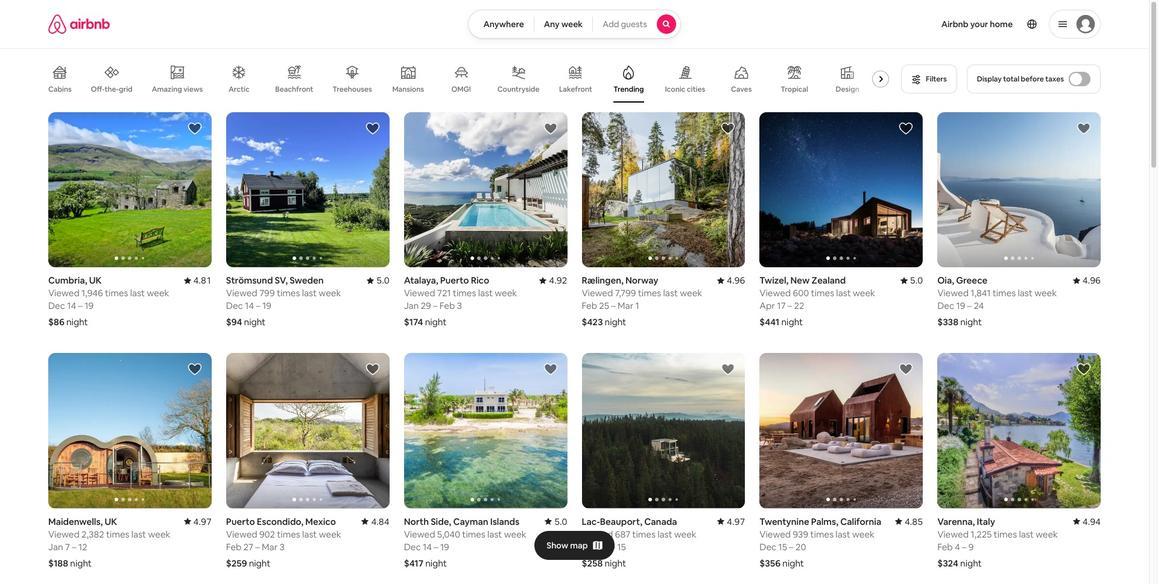 Task type: describe. For each thing, give the bounding box(es) containing it.
varenna, italy viewed 1,225 times last week feb 4 – 9 $324 night
[[938, 516, 1058, 569]]

week inside "strömsund sv, sweden viewed 799 times last week dec 14 – 19 $94 night"
[[319, 287, 341, 299]]

palms,
[[811, 516, 839, 527]]

1,946
[[82, 287, 103, 299]]

strömsund
[[226, 275, 273, 286]]

4.84
[[371, 516, 390, 527]]

29
[[421, 300, 431, 311]]

atalaya,
[[404, 275, 438, 286]]

caves
[[731, 84, 752, 94]]

add to wishlist: cumbria, uk image
[[188, 121, 202, 136]]

22
[[794, 300, 805, 311]]

night inside lac-beauport, canada viewed 687 times last week mar 10 – 15 $258 night
[[605, 557, 626, 569]]

last inside the atalaya, puerto rico viewed 721 times last week jan 29 – feb 3 $174 night
[[478, 287, 493, 299]]

north
[[404, 516, 429, 527]]

4.97 for maidenwells, uk viewed 2,382 times last week jan 7 – 12 $188 night
[[193, 516, 212, 527]]

sweden
[[290, 275, 324, 286]]

amazing views
[[152, 84, 203, 94]]

799
[[259, 287, 275, 299]]

night inside the atalaya, puerto rico viewed 721 times last week jan 29 – feb 3 $174 night
[[425, 316, 447, 328]]

$86
[[48, 316, 64, 328]]

– inside maidenwells, uk viewed 2,382 times last week jan 7 – 12 $188 night
[[72, 541, 76, 552]]

add to wishlist: atalaya, puerto rico image
[[543, 121, 558, 136]]

any week button
[[534, 10, 593, 39]]

1,841
[[971, 287, 991, 299]]

add to wishlist: oia, greece image
[[1077, 121, 1091, 136]]

week inside twentynine palms, california viewed 939 times last week dec 15 – 20 $356 night
[[853, 528, 875, 540]]

filters button
[[901, 65, 957, 94]]

– inside the "twizel, new zealand viewed 600 times last week apr 17 – 22 $441 night"
[[788, 300, 792, 311]]

times inside cumbria, uk viewed 1,946 times last week dec 14 – 19 $86 night
[[105, 287, 128, 299]]

5.0 out of 5 average rating image for twizel, new zealand viewed 600 times last week apr 17 – 22 $441 night
[[901, 275, 923, 286]]

week inside north side, cayman islands viewed 5,040 times last week dec 14 – 19 $417 night
[[504, 528, 527, 540]]

viewed inside twentynine palms, california viewed 939 times last week dec 15 – 20 $356 night
[[760, 528, 791, 540]]

4.85
[[905, 516, 923, 527]]

– inside cumbria, uk viewed 1,946 times last week dec 14 – 19 $86 night
[[78, 300, 83, 311]]

times inside rælingen, norway viewed 7,799 times last week feb 25 – mar 1 $423 night
[[638, 287, 661, 299]]

4.81
[[193, 275, 212, 286]]

viewed inside varenna, italy viewed 1,225 times last week feb 4 – 9 $324 night
[[938, 528, 969, 540]]

– inside "strömsund sv, sweden viewed 799 times last week dec 14 – 19 $94 night"
[[256, 300, 261, 311]]

15 inside lac-beauport, canada viewed 687 times last week mar 10 – 15 $258 night
[[617, 541, 626, 552]]

week inside puerto escondido, mexico viewed 902 times last week feb 27 – mar 3 $259 night
[[319, 528, 341, 540]]

twentynine palms, california viewed 939 times last week dec 15 – 20 $356 night
[[760, 516, 882, 569]]

design
[[836, 84, 860, 94]]

uk for maidenwells, uk
[[105, 516, 117, 527]]

mar inside lac-beauport, canada viewed 687 times last week mar 10 – 15 $258 night
[[582, 541, 598, 552]]

$356
[[760, 557, 781, 569]]

rico
[[471, 275, 489, 286]]

– inside oia, greece viewed 1,841 times last week dec 19 – 24 $338 night
[[967, 300, 972, 311]]

mar inside puerto escondido, mexico viewed 902 times last week feb 27 – mar 3 $259 night
[[262, 541, 278, 552]]

4.97 for lac-beauport, canada viewed 687 times last week mar 10 – 15 $258 night
[[727, 516, 745, 527]]

9
[[969, 541, 974, 552]]

off-the-grid
[[91, 84, 133, 94]]

airbnb your home link
[[934, 11, 1020, 37]]

add to wishlist: lac-beauport, canada image
[[721, 362, 736, 377]]

17
[[777, 300, 786, 311]]

$417
[[404, 557, 423, 569]]

viewed inside the atalaya, puerto rico viewed 721 times last week jan 29 – feb 3 $174 night
[[404, 287, 435, 299]]

4.96 for oia, greece viewed 1,841 times last week dec 19 – 24 $338 night
[[1083, 275, 1101, 286]]

viewed inside puerto escondido, mexico viewed 902 times last week feb 27 – mar 3 $259 night
[[226, 528, 257, 540]]

5.0 for north side, cayman islands viewed 5,040 times last week dec 14 – 19 $417 night
[[555, 516, 567, 527]]

add to wishlist: strömsund sv, sweden image
[[365, 121, 380, 136]]

beachfront
[[275, 84, 313, 94]]

dec inside cumbria, uk viewed 1,946 times last week dec 14 – 19 $86 night
[[48, 300, 65, 311]]

last inside the "twizel, new zealand viewed 600 times last week apr 17 – 22 $441 night"
[[836, 287, 851, 299]]

– inside rælingen, norway viewed 7,799 times last week feb 25 – mar 1 $423 night
[[611, 300, 616, 311]]

tropical
[[781, 84, 808, 94]]

$188
[[48, 557, 68, 569]]

1
[[636, 300, 639, 311]]

escondido,
[[257, 516, 304, 527]]

jan inside the atalaya, puerto rico viewed 721 times last week jan 29 – feb 3 $174 night
[[404, 300, 419, 311]]

times inside north side, cayman islands viewed 5,040 times last week dec 14 – 19 $417 night
[[462, 528, 486, 540]]

viewed inside cumbria, uk viewed 1,946 times last week dec 14 – 19 $86 night
[[48, 287, 80, 299]]

mansions
[[392, 84, 424, 94]]

week inside the atalaya, puerto rico viewed 721 times last week jan 29 – feb 3 $174 night
[[495, 287, 517, 299]]

5.0 for strömsund sv, sweden viewed 799 times last week dec 14 – 19 $94 night
[[377, 275, 390, 286]]

4.97 out of 5 average rating image for lac-beauport, canada viewed 687 times last week mar 10 – 15 $258 night
[[717, 516, 745, 527]]

last inside cumbria, uk viewed 1,946 times last week dec 14 – 19 $86 night
[[130, 287, 145, 299]]

filters
[[926, 74, 947, 84]]

total
[[1003, 74, 1020, 84]]

omg!
[[452, 84, 471, 94]]

$94
[[226, 316, 242, 328]]

display total before taxes
[[977, 74, 1064, 84]]

4.85 out of 5 average rating image
[[895, 516, 923, 527]]

puerto inside the atalaya, puerto rico viewed 721 times last week jan 29 – feb 3 $174 night
[[440, 275, 469, 286]]

– inside varenna, italy viewed 1,225 times last week feb 4 – 9 $324 night
[[962, 541, 967, 552]]

last inside "strömsund sv, sweden viewed 799 times last week dec 14 – 19 $94 night"
[[302, 287, 317, 299]]

side,
[[431, 516, 451, 527]]

anywhere button
[[468, 10, 534, 39]]

20
[[796, 541, 806, 552]]

last inside rælingen, norway viewed 7,799 times last week feb 25 – mar 1 $423 night
[[663, 287, 678, 299]]

4.94
[[1083, 516, 1101, 527]]

dec inside oia, greece viewed 1,841 times last week dec 19 – 24 $338 night
[[938, 300, 955, 311]]

viewed inside maidenwells, uk viewed 2,382 times last week jan 7 – 12 $188 night
[[48, 528, 80, 540]]

– inside puerto escondido, mexico viewed 902 times last week feb 27 – mar 3 $259 night
[[255, 541, 260, 552]]

19 inside "strömsund sv, sweden viewed 799 times last week dec 14 – 19 $94 night"
[[262, 300, 271, 311]]

profile element
[[695, 0, 1101, 48]]

– inside lac-beauport, canada viewed 687 times last week mar 10 – 15 $258 night
[[611, 541, 615, 552]]

beauport,
[[600, 516, 643, 527]]

add to wishlist: rælingen, norway image
[[721, 121, 736, 136]]

night inside cumbria, uk viewed 1,946 times last week dec 14 – 19 $86 night
[[66, 316, 88, 328]]

times inside lac-beauport, canada viewed 687 times last week mar 10 – 15 $258 night
[[632, 528, 656, 540]]

new
[[791, 275, 810, 286]]

– inside twentynine palms, california viewed 939 times last week dec 15 – 20 $356 night
[[789, 541, 794, 552]]

atalaya, puerto rico viewed 721 times last week jan 29 – feb 3 $174 night
[[404, 275, 517, 328]]

cayman
[[453, 516, 488, 527]]

– inside north side, cayman islands viewed 5,040 times last week dec 14 – 19 $417 night
[[434, 541, 438, 552]]

sv,
[[275, 275, 288, 286]]

add
[[603, 19, 619, 30]]

week inside cumbria, uk viewed 1,946 times last week dec 14 – 19 $86 night
[[147, 287, 169, 299]]

4.96 for rælingen, norway viewed 7,799 times last week feb 25 – mar 1 $423 night
[[727, 275, 745, 286]]

2,382
[[82, 528, 104, 540]]

twizel, new zealand viewed 600 times last week apr 17 – 22 $441 night
[[760, 275, 875, 328]]

14 inside north side, cayman islands viewed 5,040 times last week dec 14 – 19 $417 night
[[423, 541, 432, 552]]

oia, greece viewed 1,841 times last week dec 19 – 24 $338 night
[[938, 275, 1057, 328]]

4.84 out of 5 average rating image
[[362, 516, 390, 527]]

7,799
[[615, 287, 636, 299]]

group for twizel, new zealand
[[760, 112, 923, 267]]

trending
[[614, 84, 644, 94]]

week inside varenna, italy viewed 1,225 times last week feb 4 – 9 $324 night
[[1036, 528, 1058, 540]]

24
[[974, 300, 984, 311]]

california
[[841, 516, 882, 527]]

last inside varenna, italy viewed 1,225 times last week feb 4 – 9 $324 night
[[1019, 528, 1034, 540]]

show map button
[[535, 531, 615, 560]]

times inside puerto escondido, mexico viewed 902 times last week feb 27 – mar 3 $259 night
[[277, 528, 300, 540]]

amazing
[[152, 84, 182, 94]]

group for rælingen, norway
[[582, 112, 745, 267]]

group for display total before taxes
[[48, 56, 894, 103]]

last inside maidenwells, uk viewed 2,382 times last week jan 7 – 12 $188 night
[[131, 528, 146, 540]]

greece
[[956, 275, 988, 286]]

last inside oia, greece viewed 1,841 times last week dec 19 – 24 $338 night
[[1018, 287, 1033, 299]]

varenna,
[[938, 516, 975, 527]]

last inside twentynine palms, california viewed 939 times last week dec 15 – 20 $356 night
[[836, 528, 851, 540]]

rælingen, norway viewed 7,799 times last week feb 25 – mar 1 $423 night
[[582, 275, 702, 328]]

721
[[437, 287, 451, 299]]

add to wishlist: twizel, new zealand image
[[899, 121, 914, 136]]

display
[[977, 74, 1002, 84]]

airbnb
[[942, 19, 969, 30]]

night inside oia, greece viewed 1,841 times last week dec 19 – 24 $338 night
[[961, 316, 982, 328]]



Task type: vqa. For each thing, say whether or not it's contained in the screenshot.
4.92
yes



Task type: locate. For each thing, give the bounding box(es) containing it.
mar inside rælingen, norway viewed 7,799 times last week feb 25 – mar 1 $423 night
[[618, 300, 634, 311]]

night inside puerto escondido, mexico viewed 902 times last week feb 27 – mar 3 $259 night
[[249, 557, 270, 569]]

viewed up 7
[[48, 528, 80, 540]]

feb inside varenna, italy viewed 1,225 times last week feb 4 – 9 $324 night
[[938, 541, 953, 552]]

group for lac-beauport, canada
[[582, 353, 745, 508]]

0 horizontal spatial 4.97
[[193, 516, 212, 527]]

times inside twentynine palms, california viewed 939 times last week dec 15 – 20 $356 night
[[811, 528, 834, 540]]

0 horizontal spatial 3
[[280, 541, 285, 552]]

week
[[562, 19, 583, 30], [147, 287, 169, 299], [319, 287, 341, 299], [680, 287, 702, 299], [853, 287, 875, 299], [495, 287, 517, 299], [1035, 287, 1057, 299], [148, 528, 170, 540], [319, 528, 341, 540], [674, 528, 697, 540], [853, 528, 875, 540], [504, 528, 527, 540], [1036, 528, 1058, 540]]

times down sv,
[[277, 287, 300, 299]]

times inside the "twizel, new zealand viewed 600 times last week apr 17 – 22 $441 night"
[[811, 287, 834, 299]]

last inside north side, cayman islands viewed 5,040 times last week dec 14 – 19 $417 night
[[488, 528, 502, 540]]

viewed down lac-
[[582, 528, 613, 540]]

dec up the $338
[[938, 300, 955, 311]]

night right $94
[[244, 316, 266, 328]]

week inside lac-beauport, canada viewed 687 times last week mar 10 – 15 $258 night
[[674, 528, 697, 540]]

off-
[[91, 84, 105, 94]]

last down rico
[[478, 287, 493, 299]]

mar left "10"
[[582, 541, 598, 552]]

7
[[65, 541, 70, 552]]

15 inside twentynine palms, california viewed 939 times last week dec 15 – 20 $356 night
[[779, 541, 787, 552]]

3 right "29"
[[457, 300, 462, 311]]

times inside varenna, italy viewed 1,225 times last week feb 4 – 9 $324 night
[[994, 528, 1017, 540]]

$258
[[582, 557, 603, 569]]

1 15 from the left
[[617, 541, 626, 552]]

1 4.96 from the left
[[727, 275, 745, 286]]

times right 1,946
[[105, 287, 128, 299]]

last right 7,799
[[663, 287, 678, 299]]

group for strömsund sv, sweden
[[226, 112, 390, 267]]

4.97 out of 5 average rating image
[[184, 516, 212, 527], [717, 516, 745, 527]]

group for varenna, italy
[[938, 353, 1101, 508]]

viewed inside the "twizel, new zealand viewed 600 times last week apr 17 – 22 $441 night"
[[760, 287, 791, 299]]

1 4.97 out of 5 average rating image from the left
[[184, 516, 212, 527]]

feb down 721
[[440, 300, 455, 311]]

last right 2,382
[[131, 528, 146, 540]]

viewed down rælingen, on the top of the page
[[582, 287, 613, 299]]

1 horizontal spatial 4.97
[[727, 516, 745, 527]]

12
[[78, 541, 87, 552]]

any week
[[544, 19, 583, 30]]

uk inside cumbria, uk viewed 1,946 times last week dec 14 – 19 $86 night
[[89, 275, 102, 286]]

night down 27 on the left of the page
[[249, 557, 270, 569]]

19 inside oia, greece viewed 1,841 times last week dec 19 – 24 $338 night
[[956, 300, 965, 311]]

15 left 20
[[779, 541, 787, 552]]

viewed down twizel,
[[760, 287, 791, 299]]

4.96
[[727, 275, 745, 286], [1083, 275, 1101, 286]]

night inside the "twizel, new zealand viewed 600 times last week apr 17 – 22 $441 night"
[[782, 316, 803, 328]]

uk right maidenwells,
[[105, 516, 117, 527]]

5.0
[[377, 275, 390, 286], [910, 275, 923, 286], [555, 516, 567, 527]]

– down 5,040 at the bottom left
[[434, 541, 438, 552]]

times down cayman
[[462, 528, 486, 540]]

uk for cumbria, uk
[[89, 275, 102, 286]]

last down mexico
[[302, 528, 317, 540]]

dec inside twentynine palms, california viewed 939 times last week dec 15 – 20 $356 night
[[760, 541, 777, 552]]

5.0 out of 5 average rating image left oia,
[[901, 275, 923, 286]]

last down zealand
[[836, 287, 851, 299]]

–
[[78, 300, 83, 311], [256, 300, 261, 311], [611, 300, 616, 311], [788, 300, 792, 311], [433, 300, 438, 311], [967, 300, 972, 311], [72, 541, 76, 552], [255, 541, 260, 552], [611, 541, 615, 552], [789, 541, 794, 552], [434, 541, 438, 552], [962, 541, 967, 552]]

none search field containing anywhere
[[468, 10, 681, 39]]

5.0 for twizel, new zealand viewed 600 times last week apr 17 – 22 $441 night
[[910, 275, 923, 286]]

– right 25 at bottom
[[611, 300, 616, 311]]

2 4.97 from the left
[[727, 516, 745, 527]]

14 inside cumbria, uk viewed 1,946 times last week dec 14 – 19 $86 night
[[67, 300, 76, 311]]

feb inside the atalaya, puerto rico viewed 721 times last week jan 29 – feb 3 $174 night
[[440, 300, 455, 311]]

mar
[[618, 300, 634, 311], [262, 541, 278, 552], [582, 541, 598, 552]]

4.92 out of 5 average rating image
[[540, 275, 567, 286]]

jan inside maidenwells, uk viewed 2,382 times last week jan 7 – 12 $188 night
[[48, 541, 63, 552]]

group for atalaya, puerto rico
[[404, 112, 567, 267]]

4.97
[[193, 516, 212, 527], [727, 516, 745, 527]]

night inside north side, cayman islands viewed 5,040 times last week dec 14 – 19 $417 night
[[425, 557, 447, 569]]

times inside "strömsund sv, sweden viewed 799 times last week dec 14 – 19 $94 night"
[[277, 287, 300, 299]]

3 for feb 27 – mar 3
[[280, 541, 285, 552]]

times down escondido,
[[277, 528, 300, 540]]

5.0 up the show
[[555, 516, 567, 527]]

0 horizontal spatial 4.96
[[727, 275, 745, 286]]

3 for jan 29 – feb 3
[[457, 300, 462, 311]]

group for puerto escondido, mexico
[[226, 353, 390, 508]]

4.97 out of 5 average rating image for maidenwells, uk viewed 2,382 times last week jan 7 – 12 $188 night
[[184, 516, 212, 527]]

687
[[615, 528, 631, 540]]

add to wishlist: twentynine palms, california image
[[899, 362, 914, 377]]

14 inside "strömsund sv, sweden viewed 799 times last week dec 14 – 19 $94 night"
[[245, 300, 254, 311]]

group for maidenwells, uk
[[48, 353, 212, 508]]

0 vertical spatial jan
[[404, 300, 419, 311]]

group for twentynine palms, california
[[760, 353, 923, 508]]

2 horizontal spatial 5.0
[[910, 275, 923, 286]]

night down "29"
[[425, 316, 447, 328]]

dec up $86
[[48, 300, 65, 311]]

None search field
[[468, 10, 681, 39]]

viewed inside lac-beauport, canada viewed 687 times last week mar 10 – 15 $258 night
[[582, 528, 613, 540]]

islands
[[490, 516, 520, 527]]

902
[[259, 528, 275, 540]]

$259
[[226, 557, 247, 569]]

last down canada
[[658, 528, 672, 540]]

north side, cayman islands viewed 5,040 times last week dec 14 – 19 $417 night
[[404, 516, 527, 569]]

14
[[67, 300, 76, 311], [245, 300, 254, 311], [423, 541, 432, 552]]

times inside the atalaya, puerto rico viewed 721 times last week jan 29 – feb 3 $174 night
[[453, 287, 476, 299]]

airbnb your home
[[942, 19, 1013, 30]]

night down 12
[[70, 557, 92, 569]]

lakefront
[[559, 84, 592, 94]]

939
[[793, 528, 809, 540]]

$338
[[938, 316, 959, 328]]

1 vertical spatial jan
[[48, 541, 63, 552]]

– right 7
[[72, 541, 76, 552]]

1 horizontal spatial 4.96
[[1083, 275, 1101, 286]]

last down california
[[836, 528, 851, 540]]

4.96 out of 5 average rating image
[[1073, 275, 1101, 286]]

last right 1,225
[[1019, 528, 1034, 540]]

add guests button
[[593, 10, 681, 39]]

feb inside rælingen, norway viewed 7,799 times last week feb 25 – mar 1 $423 night
[[582, 300, 597, 311]]

5.0 out of 5 average rating image left the atalaya,
[[367, 275, 390, 286]]

0 vertical spatial uk
[[89, 275, 102, 286]]

night down 25 at bottom
[[605, 316, 626, 328]]

4
[[955, 541, 960, 552]]

canada
[[644, 516, 677, 527]]

4.81 out of 5 average rating image
[[184, 275, 212, 286]]

– right 17
[[788, 300, 792, 311]]

home
[[990, 19, 1013, 30]]

zealand
[[812, 275, 846, 286]]

times inside maidenwells, uk viewed 2,382 times last week jan 7 – 12 $188 night
[[106, 528, 129, 540]]

2 4.97 out of 5 average rating image from the left
[[717, 516, 745, 527]]

dec up the $356
[[760, 541, 777, 552]]

countryside
[[498, 84, 540, 94]]

twentynine
[[760, 516, 809, 527]]

cumbria,
[[48, 275, 87, 286]]

night inside twentynine palms, california viewed 939 times last week dec 15 – 20 $356 night
[[783, 557, 804, 569]]

puerto inside puerto escondido, mexico viewed 902 times last week feb 27 – mar 3 $259 night
[[226, 516, 255, 527]]

last down islands at the left of page
[[488, 528, 502, 540]]

taxes
[[1046, 74, 1064, 84]]

dec inside north side, cayman islands viewed 5,040 times last week dec 14 – 19 $417 night
[[404, 541, 421, 552]]

night inside "strömsund sv, sweden viewed 799 times last week dec 14 – 19 $94 night"
[[244, 316, 266, 328]]

0 horizontal spatial mar
[[262, 541, 278, 552]]

lac-beauport, canada viewed 687 times last week mar 10 – 15 $258 night
[[582, 516, 697, 569]]

last right 1,946
[[130, 287, 145, 299]]

times down italy
[[994, 528, 1017, 540]]

italy
[[977, 516, 995, 527]]

15 down 687
[[617, 541, 626, 552]]

3 down escondido,
[[280, 541, 285, 552]]

5,040
[[437, 528, 460, 540]]

any
[[544, 19, 560, 30]]

10
[[600, 541, 609, 552]]

mar down 902
[[262, 541, 278, 552]]

dec up $417
[[404, 541, 421, 552]]

night down 24
[[961, 316, 982, 328]]

1 horizontal spatial 15
[[779, 541, 787, 552]]

norway
[[626, 275, 658, 286]]

times right 2,382
[[106, 528, 129, 540]]

19 left 24
[[956, 300, 965, 311]]

puerto up 721
[[440, 275, 469, 286]]

14 down strömsund
[[245, 300, 254, 311]]

group containing off-the-grid
[[48, 56, 894, 103]]

0 horizontal spatial 14
[[67, 300, 76, 311]]

1 vertical spatial puerto
[[226, 516, 255, 527]]

week inside button
[[562, 19, 583, 30]]

jan left 7
[[48, 541, 63, 552]]

– down 799
[[256, 300, 261, 311]]

mexico
[[305, 516, 336, 527]]

1 4.97 from the left
[[193, 516, 212, 527]]

1 horizontal spatial jan
[[404, 300, 419, 311]]

map
[[570, 540, 588, 551]]

– right 27 on the left of the page
[[255, 541, 260, 552]]

$441
[[760, 316, 780, 328]]

night down the 9
[[961, 557, 982, 569]]

last right 1,841
[[1018, 287, 1033, 299]]

$423
[[582, 316, 603, 328]]

1 horizontal spatial 14
[[245, 300, 254, 311]]

1 vertical spatial 3
[[280, 541, 285, 552]]

views
[[184, 84, 203, 94]]

feb inside puerto escondido, mexico viewed 902 times last week feb 27 – mar 3 $259 night
[[226, 541, 242, 552]]

viewed inside north side, cayman islands viewed 5,040 times last week dec 14 – 19 $417 night
[[404, 528, 435, 540]]

0 vertical spatial 3
[[457, 300, 462, 311]]

4.96 out of 5 average rating image
[[717, 275, 745, 286]]

show
[[547, 540, 569, 551]]

19 down 5,040 at the bottom left
[[440, 541, 449, 552]]

times down norway
[[638, 287, 661, 299]]

0 horizontal spatial uk
[[89, 275, 102, 286]]

add to wishlist: maidenwells, uk image
[[188, 362, 202, 377]]

night inside maidenwells, uk viewed 2,382 times last week jan 7 – 12 $188 night
[[70, 557, 92, 569]]

14 up $417
[[423, 541, 432, 552]]

1 vertical spatial uk
[[105, 516, 117, 527]]

feb left 25 at bottom
[[582, 300, 597, 311]]

$174
[[404, 316, 423, 328]]

viewed down varenna, at the bottom right
[[938, 528, 969, 540]]

uk up 1,946
[[89, 275, 102, 286]]

group for north side, cayman islands
[[404, 353, 567, 508]]

before
[[1021, 74, 1044, 84]]

add to wishlist: varenna, italy image
[[1077, 362, 1091, 377]]

cities
[[687, 84, 705, 94]]

14 down cumbria, in the top left of the page
[[67, 300, 76, 311]]

add to wishlist: north side, cayman islands image
[[543, 362, 558, 377]]

600
[[793, 287, 809, 299]]

add to wishlist: puerto escondido, mexico image
[[365, 362, 380, 377]]

– down 1,946
[[78, 300, 83, 311]]

anywhere
[[484, 19, 524, 30]]

cabins
[[48, 84, 72, 94]]

jan left "29"
[[404, 300, 419, 311]]

times inside oia, greece viewed 1,841 times last week dec 19 – 24 $338 night
[[993, 287, 1016, 299]]

– left 24
[[967, 300, 972, 311]]

add guests
[[603, 19, 647, 30]]

group for cumbria, uk
[[48, 112, 212, 267]]

week inside rælingen, norway viewed 7,799 times last week feb 25 – mar 1 $423 night
[[680, 287, 702, 299]]

– right "29"
[[433, 300, 438, 311]]

mar left 1
[[618, 300, 634, 311]]

5.0 out of 5 average rating image
[[545, 516, 567, 527]]

19 down 1,946
[[85, 300, 94, 311]]

4.94 out of 5 average rating image
[[1073, 516, 1101, 527]]

viewed inside "strömsund sv, sweden viewed 799 times last week dec 14 – 19 $94 night"
[[226, 287, 257, 299]]

1 horizontal spatial 5.0
[[555, 516, 567, 527]]

5.0 out of 5 average rating image for strömsund sv, sweden viewed 799 times last week dec 14 – 19 $94 night
[[367, 275, 390, 286]]

$324
[[938, 557, 959, 569]]

night down "10"
[[605, 557, 626, 569]]

viewed up 27 on the left of the page
[[226, 528, 257, 540]]

puerto
[[440, 275, 469, 286], [226, 516, 255, 527]]

1 horizontal spatial 3
[[457, 300, 462, 311]]

0 horizontal spatial 4.97 out of 5 average rating image
[[184, 516, 212, 527]]

3
[[457, 300, 462, 311], [280, 541, 285, 552]]

last down the 'sweden'
[[302, 287, 317, 299]]

0 horizontal spatial puerto
[[226, 516, 255, 527]]

– left the 9
[[962, 541, 967, 552]]

– left 20
[[789, 541, 794, 552]]

night down 20
[[783, 557, 804, 569]]

viewed inside rælingen, norway viewed 7,799 times last week feb 25 – mar 1 $423 night
[[582, 287, 613, 299]]

1 horizontal spatial puerto
[[440, 275, 469, 286]]

5.0 left oia,
[[910, 275, 923, 286]]

feb left 4
[[938, 541, 953, 552]]

grid
[[119, 84, 133, 94]]

3 inside the atalaya, puerto rico viewed 721 times last week jan 29 – feb 3 $174 night
[[457, 300, 462, 311]]

5.0 left the atalaya,
[[377, 275, 390, 286]]

rælingen,
[[582, 275, 624, 286]]

feb
[[582, 300, 597, 311], [440, 300, 455, 311], [226, 541, 242, 552], [938, 541, 953, 552]]

feb left 27 on the left of the page
[[226, 541, 242, 552]]

dec inside "strömsund sv, sweden viewed 799 times last week dec 14 – 19 $94 night"
[[226, 300, 243, 311]]

puerto up 27 on the left of the page
[[226, 516, 255, 527]]

viewed down strömsund
[[226, 287, 257, 299]]

2 15 from the left
[[779, 541, 787, 552]]

2 4.96 from the left
[[1083, 275, 1101, 286]]

night inside rælingen, norway viewed 7,799 times last week feb 25 – mar 1 $423 night
[[605, 316, 626, 328]]

19 inside north side, cayman islands viewed 5,040 times last week dec 14 – 19 $417 night
[[440, 541, 449, 552]]

25
[[599, 300, 609, 311]]

0 horizontal spatial 5.0 out of 5 average rating image
[[367, 275, 390, 286]]

– inside the atalaya, puerto rico viewed 721 times last week jan 29 – feb 3 $174 night
[[433, 300, 438, 311]]

1 horizontal spatial 4.97 out of 5 average rating image
[[717, 516, 745, 527]]

guests
[[621, 19, 647, 30]]

times down zealand
[[811, 287, 834, 299]]

viewed down oia,
[[938, 287, 969, 299]]

times down palms,
[[811, 528, 834, 540]]

arctic
[[229, 84, 250, 94]]

0 vertical spatial puerto
[[440, 275, 469, 286]]

0 horizontal spatial jan
[[48, 541, 63, 552]]

19 inside cumbria, uk viewed 1,946 times last week dec 14 – 19 $86 night
[[85, 300, 94, 311]]

viewed down twentynine on the right bottom of the page
[[760, 528, 791, 540]]

– right "10"
[[611, 541, 615, 552]]

1 horizontal spatial mar
[[582, 541, 598, 552]]

5.0 out of 5 average rating image
[[367, 275, 390, 286], [901, 275, 923, 286]]

dec up $94
[[226, 300, 243, 311]]

week inside maidenwells, uk viewed 2,382 times last week jan 7 – 12 $188 night
[[148, 528, 170, 540]]

2 5.0 out of 5 average rating image from the left
[[901, 275, 923, 286]]

group for oia, greece
[[938, 112, 1101, 267]]

3 inside puerto escondido, mexico viewed 902 times last week feb 27 – mar 3 $259 night
[[280, 541, 285, 552]]

viewed down the atalaya,
[[404, 287, 435, 299]]

group
[[48, 56, 894, 103], [48, 112, 212, 267], [226, 112, 390, 267], [404, 112, 567, 267], [582, 112, 745, 267], [760, 112, 923, 267], [938, 112, 1101, 267], [48, 353, 212, 508], [226, 353, 390, 508], [404, 353, 567, 508], [582, 353, 745, 508], [760, 353, 923, 508], [938, 353, 1101, 508]]

1 5.0 out of 5 average rating image from the left
[[367, 275, 390, 286]]

night right $417
[[425, 557, 447, 569]]

week inside the "twizel, new zealand viewed 600 times last week apr 17 – 22 $441 night"
[[853, 287, 875, 299]]

times right 1,841
[[993, 287, 1016, 299]]

night inside varenna, italy viewed 1,225 times last week feb 4 – 9 $324 night
[[961, 557, 982, 569]]

1 horizontal spatial 5.0 out of 5 average rating image
[[901, 275, 923, 286]]

cumbria, uk viewed 1,946 times last week dec 14 – 19 $86 night
[[48, 275, 169, 328]]

viewed inside oia, greece viewed 1,841 times last week dec 19 – 24 $338 night
[[938, 287, 969, 299]]

your
[[971, 19, 988, 30]]

night right $86
[[66, 316, 88, 328]]

times down rico
[[453, 287, 476, 299]]

times down canada
[[632, 528, 656, 540]]

0 horizontal spatial 15
[[617, 541, 626, 552]]

maidenwells, uk viewed 2,382 times last week jan 7 – 12 $188 night
[[48, 516, 170, 569]]

0 horizontal spatial 5.0
[[377, 275, 390, 286]]

last inside lac-beauport, canada viewed 687 times last week mar 10 – 15 $258 night
[[658, 528, 672, 540]]

1 horizontal spatial uk
[[105, 516, 117, 527]]

night down 22
[[782, 316, 803, 328]]

week inside oia, greece viewed 1,841 times last week dec 19 – 24 $338 night
[[1035, 287, 1057, 299]]

strömsund sv, sweden viewed 799 times last week dec 14 – 19 $94 night
[[226, 275, 341, 328]]

2 horizontal spatial mar
[[618, 300, 634, 311]]

last inside puerto escondido, mexico viewed 902 times last week feb 27 – mar 3 $259 night
[[302, 528, 317, 540]]

2 horizontal spatial 14
[[423, 541, 432, 552]]

1,225
[[971, 528, 992, 540]]

show map
[[547, 540, 588, 551]]

19 down 799
[[262, 300, 271, 311]]

apr
[[760, 300, 775, 311]]

uk inside maidenwells, uk viewed 2,382 times last week jan 7 – 12 $188 night
[[105, 516, 117, 527]]

4.92
[[549, 275, 567, 286]]

viewed down cumbria, in the top left of the page
[[48, 287, 80, 299]]

viewed down north
[[404, 528, 435, 540]]



